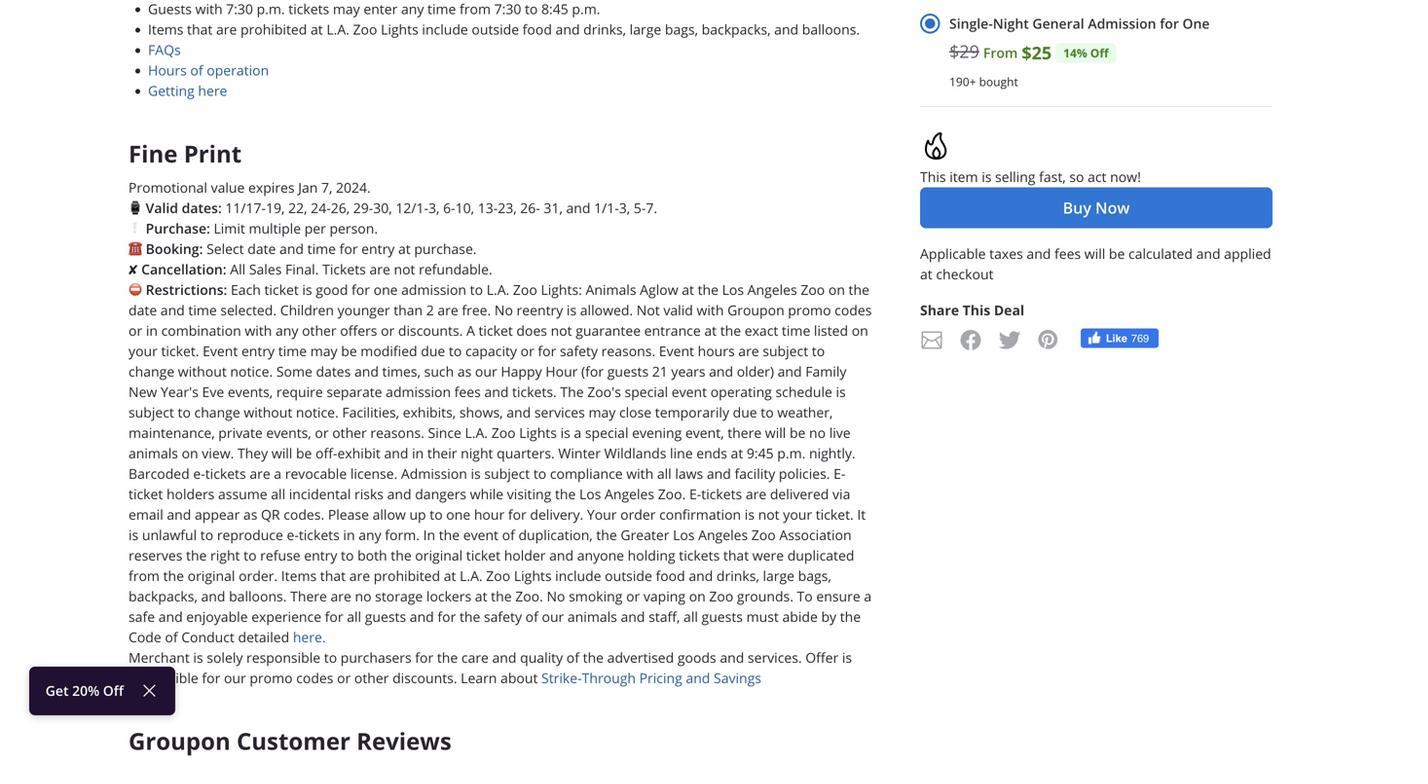 Task type: locate. For each thing, give the bounding box(es) containing it.
discounts. down 2
[[398, 322, 463, 340]]

1 vertical spatial include
[[555, 567, 601, 585]]

our down 'solely'
[[224, 670, 246, 688]]

backpacks, inside each ticket is good for one admission to l.a. zoo lights: animals aglow at the los angeles zoo on the date and time selected. children younger than 2 are free.  no reentry is allowed. not valid with groupon promo codes or in combination with any other offers or discounts. a ticket does not guarantee entrance at the exact time listed on your ticket. event entry time may be modified due to capacity or for safety reasons. event hours are subject to change without notice. some dates and times, such as our happy hour (for guests 21 years and older) and family new year's eve events, require separate admission fees and tickets. the zoo's special event operating schedule is subject to change without notice. facilities, exhibits, shows, and services may close temporarily due to weather, maintenance, private events, or other reasons. since l.a. zoo lights is a special evening event, there will be no live animals on view. they will be off-exhibit and in their night quarters. winter wildlands line ends at 9:45 p.m. nightly. barcoded e-tickets are a revocable license. admission is subject to compliance with all laws and facility policies. e- ticket holders assume all incidental risks and dangers while visiting the los angeles zoo. e-tickets are delivered via email and appear as qr codes. please allow up to one hour for delivery. your order confirmation is not your ticket. it is unlawful to reproduce e-tickets in any form. in the event of duplication, the greater los angeles zoo association reserves the right to refuse entry to both the original ticket holder and anyone holding tickets that were duplicated from the original order. items that are prohibited at l.a. zoo lights include outside food and drinks, large bags, backpacks, and balloons. there are no storage lockers at the zoo. no smoking or vaping on zoo grounds. to ensure a safe and enjoyable experience for all guests and for the safety of our animals and staff, all guests must abide by the code of conduct detailed
[[129, 588, 198, 606]]

for up younger
[[352, 281, 370, 299]]

time up combination
[[188, 302, 217, 320]]

event
[[672, 383, 707, 401], [463, 527, 499, 545]]

be inside applicable taxes and fees will be calculated and applied at checkout
[[1109, 245, 1125, 263]]

the
[[698, 281, 719, 299], [849, 281, 870, 299], [720, 322, 741, 340], [555, 486, 576, 504], [439, 527, 460, 545], [596, 527, 617, 545], [186, 547, 207, 565], [391, 547, 412, 565], [163, 567, 184, 585], [491, 588, 512, 606], [460, 608, 480, 626], [840, 608, 861, 626], [437, 649, 458, 667], [583, 649, 604, 667]]

admission up 14% off
[[1088, 15, 1156, 33]]

are up older) at the right top of page
[[738, 342, 759, 361]]

our inside merchant is solely responsible to purchasers for the care and quality of the advertised goods and services. offer is not eligible for our promo codes or other discounts.
[[224, 670, 246, 688]]

share with twitter. image
[[998, 328, 1021, 352]]

2 3, from the left
[[619, 199, 630, 217]]

1 vertical spatial discounts.
[[393, 670, 457, 688]]

hours
[[698, 342, 735, 361]]

faqs
[[148, 41, 181, 59]]

date down ⛔️
[[129, 302, 157, 320]]

event down years
[[672, 383, 707, 401]]

original down the in
[[415, 547, 463, 565]]

0 horizontal spatial safety
[[484, 608, 522, 626]]

enjoyable
[[186, 608, 248, 626]]

that
[[187, 20, 213, 38], [723, 547, 749, 565], [320, 567, 346, 585]]

multiple
[[249, 220, 301, 238]]

view.
[[202, 445, 234, 463]]

11/17-
[[225, 199, 266, 217]]

1 vertical spatial drinks,
[[717, 567, 759, 585]]

prohibited inside each ticket is good for one admission to l.a. zoo lights: animals aglow at the los angeles zoo on the date and time selected. children younger than 2 are free.  no reentry is allowed. not valid with groupon promo codes or in combination with any other offers or discounts. a ticket does not guarantee entrance at the exact time listed on your ticket. event entry time may be modified due to capacity or for safety reasons. event hours are subject to change without notice. some dates and times, such as our happy hour (for guests 21 years and older) and family new year's eve events, require separate admission fees and tickets. the zoo's special event operating schedule is subject to change without notice. facilities, exhibits, shows, and services may close temporarily due to weather, maintenance, private events, or other reasons. since l.a. zoo lights is a special evening event, there will be no live animals on view. they will be off-exhibit and in their night quarters. winter wildlands line ends at 9:45 p.m. nightly. barcoded e-tickets are a revocable license. admission is subject to compliance with all laws and facility policies. e- ticket holders assume all incidental risks and dangers while visiting the los angeles zoo. e-tickets are delivered via email and appear as qr codes. please allow up to one hour for delivery. your order confirmation is not your ticket. it is unlawful to reproduce e-tickets in any form. in the event of duplication, the greater los angeles zoo association reserves the right to refuse entry to both the original ticket holder and anyone holding tickets that were duplicated from the original order. items that are prohibited at l.a. zoo lights include outside food and drinks, large bags, backpacks, and balloons. there are no storage lockers at the zoo. no smoking or vaping on zoo grounds. to ensure a safe and enjoyable experience for all guests and for the safety of our animals and staff, all guests must abide by the code of conduct detailed
[[374, 567, 440, 585]]

0 horizontal spatial event
[[203, 342, 238, 361]]

admission up 2
[[401, 281, 466, 299]]

visiting
[[507, 486, 551, 504]]

angeles up order
[[605, 486, 654, 504]]

is down conduct
[[193, 649, 203, 667]]

1 vertical spatial zoo.
[[515, 588, 543, 606]]

0 horizontal spatial no
[[355, 588, 372, 606]]

a right ensure
[[864, 588, 872, 606]]

allow
[[373, 506, 406, 524]]

operation
[[207, 61, 269, 79]]

1 vertical spatial without
[[244, 404, 292, 422]]

valid
[[663, 302, 693, 320]]

1 vertical spatial prohibited
[[374, 567, 440, 585]]

0 vertical spatial that
[[187, 20, 213, 38]]

schedule
[[776, 383, 832, 401]]

ensure
[[816, 588, 860, 606]]

admission
[[401, 281, 466, 299], [386, 383, 451, 401]]

animals
[[129, 445, 178, 463], [568, 608, 617, 626]]

outside inside items that are prohibited at l.a. zoo lights include outside food and drinks, large bags, backpacks, and balloons. faqs hours of operation getting here
[[472, 20, 519, 38]]

groupon customer reviews
[[129, 726, 452, 758]]

0 vertical spatial outside
[[472, 20, 519, 38]]

0 horizontal spatial items
[[148, 20, 183, 38]]

lights inside items that are prohibited at l.a. zoo lights include outside food and drinks, large bags, backpacks, and balloons. faqs hours of operation getting here
[[381, 20, 418, 38]]

items inside items that are prohibited at l.a. zoo lights include outside food and drinks, large bags, backpacks, and balloons. faqs hours of operation getting here
[[148, 20, 183, 38]]

date
[[248, 240, 276, 258], [129, 302, 157, 320]]

event down entrance
[[659, 342, 694, 361]]

ticket
[[264, 281, 299, 299], [479, 322, 513, 340], [129, 486, 163, 504], [466, 547, 501, 565]]

1 vertical spatial special
[[585, 424, 629, 442]]

1 horizontal spatial notice.
[[296, 404, 339, 422]]

zoo. down holder
[[515, 588, 543, 606]]

2 horizontal spatial entry
[[361, 240, 395, 258]]

prohibited up storage
[[374, 567, 440, 585]]

30,
[[373, 199, 392, 217]]

codes inside merchant is solely responsible to purchasers for the care and quality of the advertised goods and services. offer is not eligible for our promo codes or other discounts.
[[296, 670, 333, 688]]

risks
[[354, 486, 384, 504]]

original down right
[[188, 567, 235, 585]]

any down the children
[[276, 322, 298, 340]]

los down the compliance
[[579, 486, 601, 504]]

fees inside each ticket is good for one admission to l.a. zoo lights: animals aglow at the los angeles zoo on the date and time selected. children younger than 2 are free.  no reentry is allowed. not valid with groupon promo codes or in combination with any other offers or discounts. a ticket does not guarantee entrance at the exact time listed on your ticket. event entry time may be modified due to capacity or for safety reasons. event hours are subject to change without notice. some dates and times, such as our happy hour (for guests 21 years and older) and family new year's eve events, require separate admission fees and tickets. the zoo's special event operating schedule is subject to change without notice. facilities, exhibits, shows, and services may close temporarily due to weather, maintenance, private events, or other reasons. since l.a. zoo lights is a special evening event, there will be no live animals on view. they will be off-exhibit and in their night quarters. winter wildlands line ends at 9:45 p.m. nightly. barcoded e-tickets are a revocable license. admission is subject to compliance with all laws and facility policies. e- ticket holders assume all incidental risks and dangers while visiting the los angeles zoo. e-tickets are delivered via email and appear as qr codes. please allow up to one hour for delivery. your order confirmation is not your ticket. it is unlawful to reproduce e-tickets in any form. in the event of duplication, the greater los angeles zoo association reserves the right to refuse entry to both the original ticket holder and anyone holding tickets that were duplicated from the original order. items that are prohibited at l.a. zoo lights include outside food and drinks, large bags, backpacks, and balloons. there are no storage lockers at the zoo. no smoking or vaping on zoo grounds. to ensure a safe and enjoyable experience for all guests and for the safety of our animals and staff, all guests must abide by the code of conduct detailed
[[454, 383, 481, 401]]

0 vertical spatial groupon
[[727, 302, 785, 320]]

0 horizontal spatial your
[[129, 342, 158, 361]]

large inside each ticket is good for one admission to l.a. zoo lights: animals aglow at the los angeles zoo on the date and time selected. children younger than 2 are free.  no reentry is allowed. not valid with groupon promo codes or in combination with any other offers or discounts. a ticket does not guarantee entrance at the exact time listed on your ticket. event entry time may be modified due to capacity or for safety reasons. event hours are subject to change without notice. some dates and times, such as our happy hour (for guests 21 years and older) and family new year's eve events, require separate admission fees and tickets. the zoo's special event operating schedule is subject to change without notice. facilities, exhibits, shows, and services may close temporarily due to weather, maintenance, private events, or other reasons. since l.a. zoo lights is a special evening event, there will be no live animals on view. they will be off-exhibit and in their night quarters. winter wildlands line ends at 9:45 p.m. nightly. barcoded e-tickets are a revocable license. admission is subject to compliance with all laws and facility policies. e- ticket holders assume all incidental risks and dangers while visiting the los angeles zoo. e-tickets are delivered via email and appear as qr codes. please allow up to one hour for delivery. your order confirmation is not your ticket. it is unlawful to reproduce e-tickets in any form. in the event of duplication, the greater los angeles zoo association reserves the right to refuse entry to both the original ticket holder and anyone holding tickets that were duplicated from the original order. items that are prohibited at l.a. zoo lights include outside food and drinks, large bags, backpacks, and balloons. there are no storage lockers at the zoo. no smoking or vaping on zoo grounds. to ensure a safe and enjoyable experience for all guests and for the safety of our animals and staff, all guests must abide by the code of conduct detailed
[[763, 567, 795, 585]]

1 vertical spatial items
[[281, 567, 317, 585]]

reserves
[[129, 547, 182, 565]]

for inside ⌚ valid dates: 11/17-19, 22, 24-26, 29-30, 12/1-3, 6-10, 13-23, 26- 31, and  1/1-3, 5-7. ❕ purchase: limit multiple per person. ☎️ booking: select date and time for entry at purchase. ✘ cancellation: all sales final. tickets are not refundable. ⛔️ restrictions:
[[339, 240, 358, 258]]

0 horizontal spatial large
[[630, 20, 661, 38]]

0 horizontal spatial prohibited
[[240, 20, 307, 38]]

off
[[1090, 45, 1109, 62], [103, 682, 124, 700]]

duplicated
[[787, 547, 854, 565]]

of up holder
[[502, 527, 515, 545]]

1 horizontal spatial guests
[[607, 363, 649, 381]]

1 horizontal spatial a
[[574, 424, 582, 442]]

1 vertical spatial admission
[[386, 383, 451, 401]]

to down here. "link" on the bottom of the page
[[324, 649, 337, 667]]

your up the new
[[129, 342, 158, 361]]

0 vertical spatial large
[[630, 20, 661, 38]]

policies.
[[779, 465, 830, 483]]

as left qr
[[243, 506, 257, 524]]

taxes
[[989, 245, 1023, 263]]

by
[[821, 608, 837, 626]]

in left their
[[412, 445, 424, 463]]

drinks, inside each ticket is good for one admission to l.a. zoo lights: animals aglow at the los angeles zoo on the date and time selected. children younger than 2 are free.  no reentry is allowed. not valid with groupon promo codes or in combination with any other offers or discounts. a ticket does not guarantee entrance at the exact time listed on your ticket. event entry time may be modified due to capacity or for safety reasons. event hours are subject to change without notice. some dates and times, such as our happy hour (for guests 21 years and older) and family new year's eve events, require separate admission fees and tickets. the zoo's special event operating schedule is subject to change without notice. facilities, exhibits, shows, and services may close temporarily due to weather, maintenance, private events, or other reasons. since l.a. zoo lights is a special evening event, there will be no live animals on view. they will be off-exhibit and in their night quarters. winter wildlands line ends at 9:45 p.m. nightly. barcoded e-tickets are a revocable license. admission is subject to compliance with all laws and facility policies. e- ticket holders assume all incidental risks and dangers while visiting the los angeles zoo. e-tickets are delivered via email and appear as qr codes. please allow up to one hour for delivery. your order confirmation is not your ticket. it is unlawful to reproduce e-tickets in any form. in the event of duplication, the greater los angeles zoo association reserves the right to refuse entry to both the original ticket holder and anyone holding tickets that were duplicated from the original order. items that are prohibited at l.a. zoo lights include outside food and drinks, large bags, backpacks, and balloons. there are no storage lockers at the zoo. no smoking or vaping on zoo grounds. to ensure a safe and enjoyable experience for all guests and for the safety of our animals and staff, all guests must abide by the code of conduct detailed
[[717, 567, 759, 585]]

discounts. inside merchant is solely responsible to purchasers for the care and quality of the advertised goods and services. offer is not eligible for our promo codes or other discounts.
[[393, 670, 457, 688]]

0 vertical spatial e-
[[193, 465, 205, 483]]

0 vertical spatial admission
[[1088, 15, 1156, 33]]

outside inside each ticket is good for one admission to l.a. zoo lights: animals aglow at the los angeles zoo on the date and time selected. children younger than 2 are free.  no reentry is allowed. not valid with groupon promo codes or in combination with any other offers or discounts. a ticket does not guarantee entrance at the exact time listed on your ticket. event entry time may be modified due to capacity or for safety reasons. event hours are subject to change without notice. some dates and times, such as our happy hour (for guests 21 years and older) and family new year's eve events, require separate admission fees and tickets. the zoo's special event operating schedule is subject to change without notice. facilities, exhibits, shows, and services may close temporarily due to weather, maintenance, private events, or other reasons. since l.a. zoo lights is a special evening event, there will be no live animals on view. they will be off-exhibit and in their night quarters. winter wildlands line ends at 9:45 p.m. nightly. barcoded e-tickets are a revocable license. admission is subject to compliance with all laws and facility policies. e- ticket holders assume all incidental risks and dangers while visiting the los angeles zoo. e-tickets are delivered via email and appear as qr codes. please allow up to one hour for delivery. your order confirmation is not your ticket. it is unlawful to reproduce e-tickets in any form. in the event of duplication, the greater los angeles zoo association reserves the right to refuse entry to both the original ticket holder and anyone holding tickets that were duplicated from the original order. items that are prohibited at l.a. zoo lights include outside food and drinks, large bags, backpacks, and balloons. there are no storage lockers at the zoo. no smoking or vaping on zoo grounds. to ensure a safe and enjoyable experience for all guests and for the safety of our animals and staff, all guests must abide by the code of conduct detailed
[[605, 567, 652, 585]]

not
[[637, 302, 660, 320]]

of inside items that are prohibited at l.a. zoo lights include outside food and drinks, large bags, backpacks, and balloons. faqs hours of operation getting here
[[190, 61, 203, 79]]

or down does
[[521, 342, 534, 361]]

to down year's
[[178, 404, 191, 422]]

0 horizontal spatial will
[[271, 445, 292, 463]]

0 horizontal spatial off
[[103, 682, 124, 700]]

one up younger
[[374, 281, 398, 299]]

prohibited up operation
[[240, 20, 307, 38]]

1 horizontal spatial backpacks,
[[702, 20, 771, 38]]

zoo. down the laws
[[658, 486, 686, 504]]

share with facebook. image
[[959, 328, 983, 352]]

or down ⛔️
[[129, 322, 142, 340]]

0 horizontal spatial with
[[245, 322, 272, 340]]

for right purchasers
[[415, 649, 434, 667]]

event down hour
[[463, 527, 499, 545]]

separate
[[327, 383, 382, 401]]

entry down person. on the left of the page
[[361, 240, 395, 258]]

in left combination
[[146, 322, 158, 340]]

(for
[[581, 363, 604, 381]]

delivered
[[770, 486, 829, 504]]

time right exact
[[782, 322, 810, 340]]

may down zoo's
[[589, 404, 616, 422]]

promotional
[[129, 179, 207, 197]]

13-
[[478, 199, 498, 217]]

tickets.
[[512, 383, 557, 401]]

learn about strike-through pricing and savings
[[461, 670, 761, 688]]

drinks, inside items that are prohibited at l.a. zoo lights include outside food and drinks, large bags, backpacks, and balloons. faqs hours of operation getting here
[[583, 20, 626, 38]]

0 horizontal spatial notice.
[[230, 363, 273, 381]]

groupon inside each ticket is good for one admission to l.a. zoo lights: animals aglow at the los angeles zoo on the date and time selected. children younger than 2 are free.  no reentry is allowed. not valid with groupon promo codes or in combination with any other offers or discounts. a ticket does not guarantee entrance at the exact time listed on your ticket. event entry time may be modified due to capacity or for safety reasons. event hours are subject to change without notice. some dates and times, such as our happy hour (for guests 21 years and older) and family new year's eve events, require separate admission fees and tickets. the zoo's special event operating schedule is subject to change without notice. facilities, exhibits, shows, and services may close temporarily due to weather, maintenance, private events, or other reasons. since l.a. zoo lights is a special evening event, there will be no live animals on view. they will be off-exhibit and in their night quarters. winter wildlands line ends at 9:45 p.m. nightly. barcoded e-tickets are a revocable license. admission is subject to compliance with all laws and facility policies. e- ticket holders assume all incidental risks and dangers while visiting the los angeles zoo. e-tickets are delivered via email and appear as qr codes. please allow up to one hour for delivery. your order confirmation is not your ticket. it is unlawful to reproduce e-tickets in any form. in the event of duplication, the greater los angeles zoo association reserves the right to refuse entry to both the original ticket holder and anyone holding tickets that were duplicated from the original order. items that are prohibited at l.a. zoo lights include outside food and drinks, large bags, backpacks, and balloons. there are no storage lockers at the zoo. no smoking or vaping on zoo grounds. to ensure a safe and enjoyable experience for all guests and for the safety of our animals and staff, all guests must abide by the code of conduct detailed
[[727, 302, 785, 320]]

to
[[797, 588, 813, 606]]

new
[[129, 383, 157, 401]]

1 vertical spatial from
[[129, 567, 160, 585]]

0 horizontal spatial our
[[224, 670, 246, 688]]

other down purchasers
[[354, 670, 389, 688]]

since
[[428, 424, 461, 442]]

pin it with pinterest. image
[[1037, 328, 1060, 352]]

1 vertical spatial e-
[[689, 486, 701, 504]]

applicable
[[920, 245, 986, 263]]

0 vertical spatial notice.
[[230, 363, 273, 381]]

1 vertical spatial large
[[763, 567, 795, 585]]

7,
[[321, 179, 332, 197]]

angeles down confirmation
[[698, 527, 748, 545]]

without up private on the left bottom
[[244, 404, 292, 422]]

1 vertical spatial groupon
[[129, 726, 231, 758]]

to up visiting
[[533, 465, 547, 483]]

ticket up capacity
[[479, 322, 513, 340]]

share with email. image
[[920, 328, 944, 352]]

☎️
[[129, 240, 142, 258]]

1 vertical spatial our
[[542, 608, 564, 626]]

food inside each ticket is good for one admission to l.a. zoo lights: animals aglow at the los angeles zoo on the date and time selected. children younger than 2 are free.  no reentry is allowed. not valid with groupon promo codes or in combination with any other offers or discounts. a ticket does not guarantee entrance at the exact time listed on your ticket. event entry time may be modified due to capacity or for safety reasons. event hours are subject to change without notice. some dates and times, such as our happy hour (for guests 21 years and older) and family new year's eve events, require separate admission fees and tickets. the zoo's special event operating schedule is subject to change without notice. facilities, exhibits, shows, and services may close temporarily due to weather, maintenance, private events, or other reasons. since l.a. zoo lights is a special evening event, there will be no live animals on view. they will be off-exhibit and in their night quarters. winter wildlands line ends at 9:45 p.m. nightly. barcoded e-tickets are a revocable license. admission is subject to compliance with all laws and facility policies. e- ticket holders assume all incidental risks and dangers while visiting the los angeles zoo. e-tickets are delivered via email and appear as qr codes. please allow up to one hour for delivery. your order confirmation is not your ticket. it is unlawful to reproduce e-tickets in any form. in the event of duplication, the greater los angeles zoo association reserves the right to refuse entry to both the original ticket holder and anyone holding tickets that were duplicated from the original order. items that are prohibited at l.a. zoo lights include outside food and drinks, large bags, backpacks, and balloons. there are no storage lockers at the zoo. no smoking or vaping on zoo grounds. to ensure a safe and enjoyable experience for all guests and for the safety of our animals and staff, all guests must abide by the code of conduct detailed
[[656, 567, 685, 585]]

your
[[587, 506, 617, 524]]

5-
[[634, 199, 646, 217]]

date inside each ticket is good for one admission to l.a. zoo lights: animals aglow at the los angeles zoo on the date and time selected. children younger than 2 are free.  no reentry is allowed. not valid with groupon promo codes or in combination with any other offers or discounts. a ticket does not guarantee entrance at the exact time listed on your ticket. event entry time may be modified due to capacity or for safety reasons. event hours are subject to change without notice. some dates and times, such as our happy hour (for guests 21 years and older) and family new year's eve events, require separate admission fees and tickets. the zoo's special event operating schedule is subject to change without notice. facilities, exhibits, shows, and services may close temporarily due to weather, maintenance, private events, or other reasons. since l.a. zoo lights is a special evening event, there will be no live animals on view. they will be off-exhibit and in their night quarters. winter wildlands line ends at 9:45 p.m. nightly. barcoded e-tickets are a revocable license. admission is subject to compliance with all laws and facility policies. e- ticket holders assume all incidental risks and dangers while visiting the los angeles zoo. e-tickets are delivered via email and appear as qr codes. please allow up to one hour for delivery. your order confirmation is not your ticket. it is unlawful to reproduce e-tickets in any form. in the event of duplication, the greater los angeles zoo association reserves the right to refuse entry to both the original ticket holder and anyone holding tickets that were duplicated from the original order. items that are prohibited at l.a. zoo lights include outside food and drinks, large bags, backpacks, and balloons. there are no storage lockers at the zoo. no smoking or vaping on zoo grounds. to ensure a safe and enjoyable experience for all guests and for the safety of our animals and staff, all guests must abide by the code of conduct detailed
[[129, 302, 157, 320]]

0 horizontal spatial groupon
[[129, 726, 231, 758]]

learn
[[461, 670, 497, 688]]

0 horizontal spatial from
[[129, 567, 160, 585]]

0 horizontal spatial 3,
[[428, 199, 440, 217]]

0 vertical spatial original
[[415, 547, 463, 565]]

is right offer
[[842, 649, 852, 667]]

0 horizontal spatial one
[[374, 281, 398, 299]]

dates:
[[182, 199, 222, 217]]

0 vertical spatial backpacks,
[[702, 20, 771, 38]]

date up sales
[[248, 240, 276, 258]]

0 horizontal spatial this
[[920, 168, 946, 186]]

1 horizontal spatial outside
[[605, 567, 652, 585]]

aglow
[[640, 281, 678, 299]]

0 horizontal spatial due
[[421, 342, 445, 361]]

not inside ⌚ valid dates: 11/17-19, 22, 24-26, 29-30, 12/1-3, 6-10, 13-23, 26- 31, and  1/1-3, 5-7. ❕ purchase: limit multiple per person. ☎️ booking: select date and time for entry at purchase. ✘ cancellation: all sales final. tickets are not refundable. ⛔️ restrictions:
[[394, 261, 415, 279]]

1 horizontal spatial zoo.
[[658, 486, 686, 504]]

than
[[394, 302, 423, 320]]

require
[[276, 383, 323, 401]]

with
[[697, 302, 724, 320], [245, 322, 272, 340], [626, 465, 654, 483]]

allowed.
[[580, 302, 633, 320]]

0 vertical spatial without
[[178, 363, 227, 381]]

1 horizontal spatial balloons.
[[802, 20, 860, 38]]

2 horizontal spatial that
[[723, 547, 749, 565]]

merchant
[[129, 649, 190, 667]]

1 vertical spatial one
[[446, 506, 471, 524]]

other down the children
[[302, 322, 337, 340]]

1 horizontal spatial los
[[673, 527, 695, 545]]

0 horizontal spatial without
[[178, 363, 227, 381]]

promo up the listed on the top right of the page
[[788, 302, 831, 320]]

2 horizontal spatial will
[[1085, 245, 1105, 263]]

e- down codes.
[[287, 527, 299, 545]]

0 horizontal spatial drinks,
[[583, 20, 626, 38]]

be up p.m.
[[790, 424, 806, 442]]

for up tickets
[[339, 240, 358, 258]]

shows,
[[459, 404, 503, 422]]

care
[[461, 649, 489, 667]]

tickets
[[205, 465, 246, 483], [701, 486, 742, 504], [299, 527, 340, 545], [679, 547, 720, 565]]

no right free.
[[495, 302, 513, 320]]

no
[[809, 424, 826, 442], [355, 588, 372, 606]]

0 vertical spatial lights
[[381, 20, 418, 38]]

animals up barcoded
[[129, 445, 178, 463]]

0 vertical spatial as
[[457, 363, 472, 381]]

customer
[[237, 726, 350, 758]]

not down merchant
[[129, 670, 150, 688]]

at
[[311, 20, 323, 38], [398, 240, 411, 258], [920, 265, 933, 283], [682, 281, 694, 299], [704, 322, 717, 340], [731, 445, 743, 463], [444, 567, 456, 585], [475, 588, 487, 606]]

0 vertical spatial discounts.
[[398, 322, 463, 340]]

change up the new
[[129, 363, 174, 381]]

groupon down eligible
[[129, 726, 231, 758]]

2 event from the left
[[659, 342, 694, 361]]

codes up the listed on the top right of the page
[[835, 302, 872, 320]]

a left 'revocable'
[[274, 465, 282, 483]]

tickets down view.
[[205, 465, 246, 483]]

events,
[[228, 383, 273, 401], [266, 424, 311, 442]]

date inside ⌚ valid dates: 11/17-19, 22, 24-26, 29-30, 12/1-3, 6-10, 13-23, 26- 31, and  1/1-3, 5-7. ❕ purchase: limit multiple per person. ☎️ booking: select date and time for entry at purchase. ✘ cancellation: all sales final. tickets are not refundable. ⛔️ restrictions:
[[248, 240, 276, 258]]

solely
[[207, 649, 243, 667]]

0 vertical spatial with
[[697, 302, 724, 320]]

be left calculated
[[1109, 245, 1125, 263]]

notice. down require at the bottom
[[296, 404, 339, 422]]

from up the bought
[[983, 44, 1018, 62]]

single-night general admission for one
[[949, 15, 1210, 33]]

1 horizontal spatial admission
[[1088, 15, 1156, 33]]

event
[[203, 342, 238, 361], [659, 342, 694, 361]]

1 horizontal spatial this
[[963, 301, 990, 320]]

with down 'wildlands'
[[626, 465, 654, 483]]

this
[[920, 168, 946, 186], [963, 301, 990, 320]]

may up dates
[[310, 342, 338, 361]]

0 horizontal spatial bags,
[[665, 20, 698, 38]]

1 horizontal spatial due
[[733, 404, 757, 422]]

0 horizontal spatial e-
[[689, 486, 701, 504]]

that inside items that are prohibited at l.a. zoo lights include outside food and drinks, large bags, backpacks, and balloons. faqs hours of operation getting here
[[187, 20, 213, 38]]

special up "close"
[[625, 383, 668, 401]]

1 event from the left
[[203, 342, 238, 361]]

savings
[[714, 670, 761, 688]]

are inside ⌚ valid dates: 11/17-19, 22, 24-26, 29-30, 12/1-3, 6-10, 13-23, 26- 31, and  1/1-3, 5-7. ❕ purchase: limit multiple per person. ☎️ booking: select date and time for entry at purchase. ✘ cancellation: all sales final. tickets are not refundable. ⛔️ restrictions:
[[370, 261, 390, 279]]

close
[[619, 404, 652, 422]]

guests up zoo's
[[607, 363, 649, 381]]

0 vertical spatial codes
[[835, 302, 872, 320]]

codes.
[[284, 506, 324, 524]]

for up here. at the bottom left
[[325, 608, 343, 626]]

admission inside each ticket is good for one admission to l.a. zoo lights: animals aglow at the los angeles zoo on the date and time selected. children younger than 2 are free.  no reentry is allowed. not valid with groupon promo codes or in combination with any other offers or discounts. a ticket does not guarantee entrance at the exact time listed on your ticket. event entry time may be modified due to capacity or for safety reasons. event hours are subject to change without notice. some dates and times, such as our happy hour (for guests 21 years and older) and family new year's eve events, require separate admission fees and tickets. the zoo's special event operating schedule is subject to change without notice. facilities, exhibits, shows, and services may close temporarily due to weather, maintenance, private events, or other reasons. since l.a. zoo lights is a special evening event, there will be no live animals on view. they will be off-exhibit and in their night quarters. winter wildlands line ends at 9:45 p.m. nightly. barcoded e-tickets are a revocable license. admission is subject to compliance with all laws and facility policies. e- ticket holders assume all incidental risks and dangers while visiting the los angeles zoo. e-tickets are delivered via email and appear as qr codes. please allow up to one hour for delivery. your order confirmation is not your ticket. it is unlawful to reproduce e-tickets in any form. in the event of duplication, the greater los angeles zoo association reserves the right to refuse entry to both the original ticket holder and anyone holding tickets that were duplicated from the original order. items that are prohibited at l.a. zoo lights include outside food and drinks, large bags, backpacks, and balloons. there are no storage lockers at the zoo. no smoking or vaping on zoo grounds. to ensure a safe and enjoyable experience for all guests and for the safety of our animals and staff, all guests must abide by the code of conduct detailed
[[401, 465, 467, 483]]

guests down storage
[[365, 608, 406, 626]]

events, right "eve"
[[228, 383, 273, 401]]

2 horizontal spatial in
[[412, 445, 424, 463]]

1 horizontal spatial fees
[[1055, 245, 1081, 263]]

it
[[857, 506, 866, 524]]

l.a. inside items that are prohibited at l.a. zoo lights include outside food and drinks, large bags, backpacks, and balloons. faqs hours of operation getting here
[[327, 20, 349, 38]]

0 vertical spatial date
[[248, 240, 276, 258]]

that up hours of operation link
[[187, 20, 213, 38]]

zoo inside items that are prohibited at l.a. zoo lights include outside food and drinks, large bags, backpacks, and balloons. faqs hours of operation getting here
[[353, 20, 377, 38]]

refuse
[[260, 547, 301, 565]]

this left item
[[920, 168, 946, 186]]

1 vertical spatial food
[[656, 567, 685, 585]]

food
[[523, 20, 552, 38], [656, 567, 685, 585]]

with down the selected.
[[245, 322, 272, 340]]

hour
[[474, 506, 505, 524]]

prohibited inside items that are prohibited at l.a. zoo lights include outside food and drinks, large bags, backpacks, and balloons. faqs hours of operation getting here
[[240, 20, 307, 38]]

goods
[[678, 649, 716, 667]]

0 vertical spatial fees
[[1055, 245, 1081, 263]]

fees inside applicable taxes and fees will be calculated and applied at checkout
[[1055, 245, 1081, 263]]

1 vertical spatial that
[[723, 547, 749, 565]]

special
[[625, 383, 668, 401], [585, 424, 629, 442]]

free.
[[462, 302, 491, 320]]

buy now button
[[920, 187, 1273, 228]]

as
[[457, 363, 472, 381], [243, 506, 257, 524]]

private
[[218, 424, 263, 442]]

0 vertical spatial items
[[148, 20, 183, 38]]

0 vertical spatial no
[[809, 424, 826, 442]]

from down reserves on the bottom left
[[129, 567, 160, 585]]

2 vertical spatial entry
[[304, 547, 337, 565]]

balloons. inside each ticket is good for one admission to l.a. zoo lights: animals aglow at the los angeles zoo on the date and time selected. children younger than 2 are free.  no reentry is allowed. not valid with groupon promo codes or in combination with any other offers or discounts. a ticket does not guarantee entrance at the exact time listed on your ticket. event entry time may be modified due to capacity or for safety reasons. event hours are subject to change without notice. some dates and times, such as our happy hour (for guests 21 years and older) and family new year's eve events, require separate admission fees and tickets. the zoo's special event operating schedule is subject to change without notice. facilities, exhibits, shows, and services may close temporarily due to weather, maintenance, private events, or other reasons. since l.a. zoo lights is a special evening event, there will be no live animals on view. they will be off-exhibit and in their night quarters. winter wildlands line ends at 9:45 p.m. nightly. barcoded e-tickets are a revocable license. admission is subject to compliance with all laws and facility policies. e- ticket holders assume all incidental risks and dangers while visiting the los angeles zoo. e-tickets are delivered via email and appear as qr codes. please allow up to one hour for delivery. your order confirmation is not your ticket. it is unlawful to reproduce e-tickets in any form. in the event of duplication, the greater los angeles zoo association reserves the right to refuse entry to both the original ticket holder and anyone holding tickets that were duplicated from the original order. items that are prohibited at l.a. zoo lights include outside food and drinks, large bags, backpacks, and balloons. there are no storage lockers at the zoo. no smoking or vaping on zoo grounds. to ensure a safe and enjoyable experience for all guests and for the safety of our animals and staff, all guests must abide by the code of conduct detailed
[[229, 588, 287, 606]]

3, left 5-
[[619, 199, 630, 217]]

all left the laws
[[657, 465, 672, 483]]

codes
[[835, 302, 872, 320], [296, 670, 333, 688]]

190+
[[949, 74, 976, 89]]

outside
[[472, 20, 519, 38], [605, 567, 652, 585]]

a
[[574, 424, 582, 442], [274, 465, 282, 483], [864, 588, 872, 606]]

this up share with facebook. image
[[963, 301, 990, 320]]

1 horizontal spatial with
[[626, 465, 654, 483]]

backpacks, inside items that are prohibited at l.a. zoo lights include outside food and drinks, large bags, backpacks, and balloons. faqs hours of operation getting here
[[702, 20, 771, 38]]

los down confirmation
[[673, 527, 695, 545]]

1 vertical spatial animals
[[568, 608, 617, 626]]

pricing
[[639, 670, 682, 688]]

tickets down codes.
[[299, 527, 340, 545]]

e-
[[193, 465, 205, 483], [287, 527, 299, 545]]

getting
[[148, 82, 195, 100]]

fine
[[129, 138, 178, 170]]

1 horizontal spatial from
[[983, 44, 1018, 62]]

1 vertical spatial balloons.
[[229, 588, 287, 606]]

$25
[[1022, 41, 1052, 65]]

or left 'vaping'
[[626, 588, 640, 606]]

off right 14%
[[1090, 45, 1109, 62]]

2 horizontal spatial our
[[542, 608, 564, 626]]

guests left must
[[702, 608, 743, 626]]

1 vertical spatial angeles
[[605, 486, 654, 504]]

not inside merchant is solely responsible to purchasers for the care and quality of the advertised goods and services. offer is not eligible for our promo codes or other discounts.
[[129, 670, 150, 688]]

of inside merchant is solely responsible to purchasers for the care and quality of the advertised goods and services. offer is not eligible for our promo codes or other discounts.
[[567, 649, 579, 667]]

or down purchasers
[[337, 670, 351, 688]]

⌚
[[129, 199, 142, 217]]



Task type: describe. For each thing, give the bounding box(es) containing it.
0 vertical spatial a
[[574, 424, 582, 442]]

for up hour
[[538, 342, 556, 361]]

1 horizontal spatial entry
[[304, 547, 337, 565]]

are inside items that are prohibited at l.a. zoo lights include outside food and drinks, large bags, backpacks, and balloons. faqs hours of operation getting here
[[216, 20, 237, 38]]

to up free.
[[470, 281, 483, 299]]

0 vertical spatial admission
[[401, 281, 466, 299]]

0 vertical spatial our
[[475, 363, 497, 381]]

calculated
[[1129, 245, 1193, 263]]

0 vertical spatial ticket.
[[161, 342, 199, 361]]

discounts. inside each ticket is good for one admission to l.a. zoo lights: animals aglow at the los angeles zoo on the date and time selected. children younger than 2 are free.  no reentry is allowed. not valid with groupon promo codes or in combination with any other offers or discounts. a ticket does not guarantee entrance at the exact time listed on your ticket. event entry time may be modified due to capacity or for safety reasons. event hours are subject to change without notice. some dates and times, such as our happy hour (for guests 21 years and older) and family new year's eve events, require separate admission fees and tickets. the zoo's special event operating schedule is subject to change without notice. facilities, exhibits, shows, and services may close temporarily due to weather, maintenance, private events, or other reasons. since l.a. zoo lights is a special evening event, there will be no live animals on view. they will be off-exhibit and in their night quarters. winter wildlands line ends at 9:45 p.m. nightly. barcoded e-tickets are a revocable license. admission is subject to compliance with all laws and facility policies. e- ticket holders assume all incidental risks and dangers while visiting the los angeles zoo. e-tickets are delivered via email and appear as qr codes. please allow up to one hour for delivery. your order confirmation is not your ticket. it is unlawful to reproduce e-tickets in any form. in the event of duplication, the greater los angeles zoo association reserves the right to refuse entry to both the original ticket holder and anyone holding tickets that were duplicated from the original order. items that are prohibited at l.a. zoo lights include outside food and drinks, large bags, backpacks, and balloons. there are no storage lockers at the zoo. no smoking or vaping on zoo grounds. to ensure a safe and enjoyable experience for all guests and for the safety of our animals and staff, all guests must abide by the code of conduct detailed
[[398, 322, 463, 340]]

limit
[[214, 220, 245, 238]]

year's
[[161, 383, 199, 401]]

there
[[728, 424, 762, 442]]

1 vertical spatial any
[[359, 527, 381, 545]]

to up the such
[[449, 342, 462, 361]]

entrance
[[644, 322, 701, 340]]

eve
[[202, 383, 224, 401]]

get
[[45, 682, 69, 700]]

on up the listed on the top right of the page
[[829, 281, 845, 299]]

0 horizontal spatial guests
[[365, 608, 406, 626]]

0 horizontal spatial reasons.
[[370, 424, 424, 442]]

from inside each ticket is good for one admission to l.a. zoo lights: animals aglow at the los angeles zoo on the date and time selected. children younger than 2 are free.  no reentry is allowed. not valid with groupon promo codes or in combination with any other offers or discounts. a ticket does not guarantee entrance at the exact time listed on your ticket. event entry time may be modified due to capacity or for safety reasons. event hours are subject to change without notice. some dates and times, such as our happy hour (for guests 21 years and older) and family new year's eve events, require separate admission fees and tickets. the zoo's special event operating schedule is subject to change without notice. facilities, exhibits, shows, and services may close temporarily due to weather, maintenance, private events, or other reasons. since l.a. zoo lights is a special evening event, there will be no live animals on view. they will be off-exhibit and in their night quarters. winter wildlands line ends at 9:45 p.m. nightly. barcoded e-tickets are a revocable license. admission is subject to compliance with all laws and facility policies. e- ticket holders assume all incidental risks and dangers while visiting the los angeles zoo. e-tickets are delivered via email and appear as qr codes. please allow up to one hour for delivery. your order confirmation is not your ticket. it is unlawful to reproduce e-tickets in any form. in the event of duplication, the greater los angeles zoo association reserves the right to refuse entry to both the original ticket holder and anyone holding tickets that were duplicated from the original order. items that are prohibited at l.a. zoo lights include outside food and drinks, large bags, backpacks, and balloons. there are no storage lockers at the zoo. no smoking or vaping on zoo grounds. to ensure a safe and enjoyable experience for all guests and for the safety of our animals and staff, all guests must abide by the code of conduct detailed
[[129, 567, 160, 585]]

1 horizontal spatial ticket.
[[816, 506, 854, 524]]

anyone
[[577, 547, 624, 565]]

they
[[238, 445, 268, 463]]

2 horizontal spatial with
[[697, 302, 724, 320]]

final.
[[285, 261, 319, 279]]

1 vertical spatial this
[[963, 301, 990, 320]]

offers
[[340, 322, 377, 340]]

order
[[620, 506, 656, 524]]

tickets up confirmation
[[701, 486, 742, 504]]

⛔️
[[129, 281, 142, 299]]

be down offers in the top left of the page
[[341, 342, 357, 361]]

such
[[424, 363, 454, 381]]

0 vertical spatial zoo.
[[658, 486, 686, 504]]

1 vertical spatial with
[[245, 322, 272, 340]]

are down the "both"
[[349, 567, 370, 585]]

items inside each ticket is good for one admission to l.a. zoo lights: animals aglow at the los angeles zoo on the date and time selected. children younger than 2 are free.  no reentry is allowed. not valid with groupon promo codes or in combination with any other offers or discounts. a ticket does not guarantee entrance at the exact time listed on your ticket. event entry time may be modified due to capacity or for safety reasons. event hours are subject to change without notice. some dates and times, such as our happy hour (for guests 21 years and older) and family new year's eve events, require separate admission fees and tickets. the zoo's special event operating schedule is subject to change without notice. facilities, exhibits, shows, and services may close temporarily due to weather, maintenance, private events, or other reasons. since l.a. zoo lights is a special evening event, there will be no live animals on view. they will be off-exhibit and in their night quarters. winter wildlands line ends at 9:45 p.m. nightly. barcoded e-tickets are a revocable license. admission is subject to compliance with all laws and facility policies. e- ticket holders assume all incidental risks and dangers while visiting the los angeles zoo. e-tickets are delivered via email and appear as qr codes. please allow up to one hour for delivery. your order confirmation is not your ticket. it is unlawful to reproduce e-tickets in any form. in the event of duplication, the greater los angeles zoo association reserves the right to refuse entry to both the original ticket holder and anyone holding tickets that were duplicated from the original order. items that are prohibited at l.a. zoo lights include outside food and drinks, large bags, backpacks, and balloons. there are no storage lockers at the zoo. no smoking or vaping on zoo grounds. to ensure a safe and enjoyable experience for all guests and for the safety of our animals and staff, all guests must abide by the code of conduct detailed
[[281, 567, 317, 585]]

greater
[[621, 527, 669, 545]]

so
[[1069, 168, 1084, 186]]

0 vertical spatial your
[[129, 342, 158, 361]]

or up the modified
[[381, 322, 395, 340]]

0 vertical spatial los
[[722, 281, 744, 299]]

operating
[[711, 383, 772, 401]]

other inside merchant is solely responsible to purchasers for the care and quality of the advertised goods and services. offer is not eligible for our promo codes or other discounts.
[[354, 670, 389, 688]]

applicable taxes and fees will be calculated and applied at checkout
[[920, 245, 1271, 283]]

2 vertical spatial in
[[343, 527, 355, 545]]

1 vertical spatial other
[[332, 424, 367, 442]]

line
[[670, 445, 693, 463]]

include inside each ticket is good for one admission to l.a. zoo lights: animals aglow at the los angeles zoo on the date and time selected. children younger than 2 are free.  no reentry is allowed. not valid with groupon promo codes or in combination with any other offers or discounts. a ticket does not guarantee entrance at the exact time listed on your ticket. event entry time may be modified due to capacity or for safety reasons. event hours are subject to change without notice. some dates and times, such as our happy hour (for guests 21 years and older) and family new year's eve events, require separate admission fees and tickets. the zoo's special event operating schedule is subject to change without notice. facilities, exhibits, shows, and services may close temporarily due to weather, maintenance, private events, or other reasons. since l.a. zoo lights is a special evening event, there will be no live animals on view. they will be off-exhibit and in their night quarters. winter wildlands line ends at 9:45 p.m. nightly. barcoded e-tickets are a revocable license. admission is subject to compliance with all laws and facility policies. e- ticket holders assume all incidental risks and dangers while visiting the los angeles zoo. e-tickets are delivered via email and appear as qr codes. please allow up to one hour for delivery. your order confirmation is not your ticket. it is unlawful to reproduce e-tickets in any form. in the event of duplication, the greater los angeles zoo association reserves the right to refuse entry to both the original ticket holder and anyone holding tickets that were duplicated from the original order. items that are prohibited at l.a. zoo lights include outside food and drinks, large bags, backpacks, and balloons. there are no storage lockers at the zoo. no smoking or vaping on zoo grounds. to ensure a safe and enjoyable experience for all guests and for the safety of our animals and staff, all guests must abide by the code of conduct detailed
[[555, 567, 601, 585]]

2 vertical spatial angeles
[[698, 527, 748, 545]]

of up quality
[[525, 608, 538, 626]]

single-
[[949, 15, 993, 33]]

cancellation:
[[141, 261, 227, 279]]

strike-
[[541, 670, 582, 688]]

is right item
[[982, 168, 992, 186]]

at inside ⌚ valid dates: 11/17-19, 22, 24-26, 29-30, 12/1-3, 6-10, 13-23, 26- 31, and  1/1-3, 5-7. ❕ purchase: limit multiple per person. ☎️ booking: select date and time for entry at purchase. ✘ cancellation: all sales final. tickets are not refundable. ⛔️ restrictions:
[[398, 240, 411, 258]]

live
[[829, 424, 851, 442]]

on down the maintenance,
[[182, 445, 198, 463]]

share
[[920, 301, 959, 320]]

for down visiting
[[508, 506, 527, 524]]

staff,
[[649, 608, 680, 626]]

or up the off-
[[315, 424, 329, 442]]

to up there
[[761, 404, 774, 422]]

at inside items that are prohibited at l.a. zoo lights include outside food and drinks, large bags, backpacks, and balloons. faqs hours of operation getting here
[[311, 20, 323, 38]]

0 horizontal spatial los
[[579, 486, 601, 504]]

to down reproduce
[[244, 547, 257, 565]]

all right 'staff,'
[[684, 608, 698, 626]]

years
[[671, 363, 705, 381]]

1 horizontal spatial animals
[[568, 608, 617, 626]]

0 vertical spatial off
[[1090, 45, 1109, 62]]

1 vertical spatial events,
[[266, 424, 311, 442]]

1 vertical spatial due
[[733, 404, 757, 422]]

ticket down sales
[[264, 281, 299, 299]]

hours
[[148, 61, 187, 79]]

entry inside ⌚ valid dates: 11/17-19, 22, 24-26, 29-30, 12/1-3, 6-10, 13-23, 26- 31, and  1/1-3, 5-7. ❕ purchase: limit multiple per person. ☎️ booking: select date and time for entry at purchase. ✘ cancellation: all sales final. tickets are not refundable. ⛔️ restrictions:
[[361, 240, 395, 258]]

laws
[[675, 465, 703, 483]]

0 horizontal spatial subject
[[129, 404, 174, 422]]

now
[[1096, 197, 1130, 218]]

the
[[560, 383, 584, 401]]

all up purchasers
[[347, 608, 361, 626]]

1 vertical spatial notice.
[[296, 404, 339, 422]]

0 vertical spatial one
[[374, 281, 398, 299]]

1 vertical spatial change
[[194, 404, 240, 422]]

facility
[[735, 465, 775, 483]]

association
[[779, 527, 852, 545]]

0 vertical spatial change
[[129, 363, 174, 381]]

190+ bought
[[949, 74, 1018, 89]]

grounds.
[[737, 588, 794, 606]]

1 horizontal spatial that
[[320, 567, 346, 585]]

0 vertical spatial special
[[625, 383, 668, 401]]

is down facility
[[745, 506, 755, 524]]

combination
[[161, 322, 241, 340]]

evening
[[632, 424, 682, 442]]

1 horizontal spatial subject
[[484, 465, 530, 483]]

night
[[993, 15, 1029, 33]]

promo inside each ticket is good for one admission to l.a. zoo lights: animals aglow at the los angeles zoo on the date and time selected. children younger than 2 are free.  no reentry is allowed. not valid with groupon promo codes or in combination with any other offers or discounts. a ticket does not guarantee entrance at the exact time listed on your ticket. event entry time may be modified due to capacity or for safety reasons. event hours are subject to change without notice. some dates and times, such as our happy hour (for guests 21 years and older) and family new year's eve events, require separate admission fees and tickets. the zoo's special event operating schedule is subject to change without notice. facilities, exhibits, shows, and services may close temporarily due to weather, maintenance, private events, or other reasons. since l.a. zoo lights is a special evening event, there will be no live animals on view. they will be off-exhibit and in their night quarters. winter wildlands line ends at 9:45 p.m. nightly. barcoded e-tickets are a revocable license. admission is subject to compliance with all laws and facility policies. e- ticket holders assume all incidental risks and dangers while visiting the los angeles zoo. e-tickets are delivered via email and appear as qr codes. please allow up to one hour for delivery. your order confirmation is not your ticket. it is unlawful to reproduce e-tickets in any form. in the event of duplication, the greater los angeles zoo association reserves the right to refuse entry to both the original ticket holder and anyone holding tickets that were duplicated from the original order. items that are prohibited at l.a. zoo lights include outside food and drinks, large bags, backpacks, and balloons. there are no storage lockers at the zoo. no smoking or vaping on zoo grounds. to ensure a safe and enjoyable experience for all guests and for the safety of our animals and staff, all guests must abide by the code of conduct detailed
[[788, 302, 831, 320]]

conduct
[[181, 629, 235, 647]]

0 vertical spatial events,
[[228, 383, 273, 401]]

nightly.
[[809, 445, 856, 463]]

promo inside merchant is solely responsible to purchasers for the care and quality of the advertised goods and services. offer is not eligible for our promo codes or other discounts.
[[250, 670, 293, 688]]

0 vertical spatial due
[[421, 342, 445, 361]]

be left the off-
[[296, 445, 312, 463]]

0 vertical spatial reasons.
[[601, 342, 655, 361]]

value
[[211, 179, 245, 197]]

1 vertical spatial safety
[[484, 608, 522, 626]]

expires
[[248, 179, 295, 197]]

1 horizontal spatial your
[[783, 506, 812, 524]]

faqs link
[[148, 41, 181, 59]]

for down 'solely'
[[202, 670, 220, 688]]

code
[[129, 629, 161, 647]]

1 3, from the left
[[428, 199, 440, 217]]

1 vertical spatial lights
[[519, 424, 557, 442]]

balloons. inside items that are prohibited at l.a. zoo lights include outside food and drinks, large bags, backpacks, and balloons. faqs hours of operation getting here
[[802, 20, 860, 38]]

is down email
[[129, 527, 138, 545]]

good
[[316, 281, 348, 299]]

0 vertical spatial other
[[302, 322, 337, 340]]

is up the children
[[302, 281, 312, 299]]

is down "family" at the top of the page
[[836, 383, 846, 401]]

1 horizontal spatial safety
[[560, 342, 598, 361]]

0 horizontal spatial original
[[188, 567, 235, 585]]

1 horizontal spatial as
[[457, 363, 472, 381]]

or inside merchant is solely responsible to purchasers for the care and quality of the advertised goods and services. offer is not eligible for our promo codes or other discounts.
[[337, 670, 351, 688]]

act
[[1088, 168, 1107, 186]]

are right there
[[331, 588, 351, 606]]

0 horizontal spatial any
[[276, 322, 298, 340]]

are down they
[[250, 465, 270, 483]]

getting here link
[[148, 82, 227, 100]]

right
[[210, 547, 240, 565]]

smoking
[[569, 588, 623, 606]]

1 horizontal spatial e-
[[287, 527, 299, 545]]

1 horizontal spatial will
[[765, 424, 786, 442]]

1 vertical spatial a
[[274, 465, 282, 483]]

general
[[1033, 15, 1084, 33]]

not right does
[[551, 322, 572, 340]]

1 horizontal spatial no
[[809, 424, 826, 442]]

advertised
[[607, 649, 674, 667]]

2 vertical spatial a
[[864, 588, 872, 606]]

2 vertical spatial lights
[[514, 567, 552, 585]]

selling
[[995, 168, 1036, 186]]

is down the night
[[471, 465, 481, 483]]

tickets down confirmation
[[679, 547, 720, 565]]

0 vertical spatial angeles
[[747, 281, 797, 299]]

this item is selling fast, so act now!
[[920, 168, 1141, 186]]

for down lockers
[[438, 608, 456, 626]]

are right 2
[[438, 302, 458, 320]]

from inside the from $25
[[983, 44, 1018, 62]]

will inside applicable taxes and fees will be calculated and applied at checkout
[[1085, 245, 1105, 263]]

1 vertical spatial entry
[[241, 342, 275, 361]]

1 horizontal spatial event
[[672, 383, 707, 401]]

bags, inside items that are prohibited at l.a. zoo lights include outside food and drinks, large bags, backpacks, and balloons. faqs hours of operation getting here
[[665, 20, 698, 38]]

to right up
[[430, 506, 443, 524]]

2 vertical spatial will
[[271, 445, 292, 463]]

print
[[184, 138, 242, 170]]

1 vertical spatial as
[[243, 506, 257, 524]]

modified
[[361, 342, 417, 361]]

0 vertical spatial may
[[310, 342, 338, 361]]

is down lights:
[[567, 302, 577, 320]]

2 vertical spatial with
[[626, 465, 654, 483]]

are down facility
[[746, 486, 767, 504]]

each
[[231, 281, 261, 299]]

2 vertical spatial los
[[673, 527, 695, 545]]

incidental
[[289, 486, 351, 504]]

vaping
[[644, 588, 686, 606]]

on right the listed on the top right of the page
[[852, 322, 868, 340]]

unlawful
[[142, 527, 197, 545]]

26-
[[520, 199, 540, 217]]

services
[[534, 404, 585, 422]]

safe
[[129, 608, 155, 626]]

14% off
[[1063, 45, 1109, 62]]

please
[[328, 506, 369, 524]]

codes inside each ticket is good for one admission to l.a. zoo lights: animals aglow at the los angeles zoo on the date and time selected. children younger than 2 are free.  no reentry is allowed. not valid with groupon promo codes or in combination with any other offers or discounts. a ticket does not guarantee entrance at the exact time listed on your ticket. event entry time may be modified due to capacity or for safety reasons. event hours are subject to change without notice. some dates and times, such as our happy hour (for guests 21 years and older) and family new year's eve events, require separate admission fees and tickets. the zoo's special event operating schedule is subject to change without notice. facilities, exhibits, shows, and services may close temporarily due to weather, maintenance, private events, or other reasons. since l.a. zoo lights is a special evening event, there will be no live animals on view. they will be off-exhibit and in their night quarters. winter wildlands line ends at 9:45 p.m. nightly. barcoded e-tickets are a revocable license. admission is subject to compliance with all laws and facility policies. e- ticket holders assume all incidental risks and dangers while visiting the los angeles zoo. e-tickets are delivered via email and appear as qr codes. please allow up to one hour for delivery. your order confirmation is not your ticket. it is unlawful to reproduce e-tickets in any form. in the event of duplication, the greater los angeles zoo association reserves the right to refuse entry to both the original ticket holder and anyone holding tickets that were duplicated from the original order. items that are prohibited at l.a. zoo lights include outside food and drinks, large bags, backpacks, and balloons. there are no storage lockers at the zoo. no smoking or vaping on zoo grounds. to ensure a safe and enjoyable experience for all guests and for the safety of our animals and staff, all guests must abide by the code of conduct detailed
[[835, 302, 872, 320]]

0 vertical spatial e-
[[834, 465, 846, 483]]

via
[[833, 486, 850, 504]]

1 vertical spatial may
[[589, 404, 616, 422]]

weather,
[[777, 404, 833, 422]]

through
[[582, 670, 636, 688]]

1 vertical spatial no
[[355, 588, 372, 606]]

confirmation
[[659, 506, 741, 524]]

reentry
[[517, 302, 563, 320]]

to left the "both"
[[341, 547, 354, 565]]

reproduce
[[217, 527, 283, 545]]

email
[[129, 506, 163, 524]]

1 vertical spatial no
[[547, 588, 565, 606]]

wildlands
[[604, 445, 666, 463]]

eligible
[[153, 670, 198, 688]]

detailed
[[238, 629, 289, 647]]

include inside items that are prohibited at l.a. zoo lights include outside food and drinks, large bags, backpacks, and balloons. faqs hours of operation getting here
[[422, 20, 468, 38]]

not down delivered
[[758, 506, 780, 524]]

ticket up email
[[129, 486, 163, 504]]

up
[[409, 506, 426, 524]]

per
[[304, 220, 326, 238]]

0 vertical spatial subject
[[763, 342, 808, 361]]

on right 'vaping'
[[689, 588, 706, 606]]

0 horizontal spatial in
[[146, 322, 158, 340]]

to inside merchant is solely responsible to purchasers for the care and quality of the advertised goods and services. offer is not eligible for our promo codes or other discounts.
[[324, 649, 337, 667]]

fast,
[[1039, 168, 1066, 186]]

all up qr
[[271, 486, 285, 504]]

abide
[[782, 608, 818, 626]]

holders
[[166, 486, 215, 504]]

zoo's
[[587, 383, 621, 401]]

0 horizontal spatial e-
[[193, 465, 205, 483]]

of up merchant
[[165, 629, 178, 647]]

to up "family" at the top of the page
[[812, 342, 825, 361]]

p.m.
[[777, 445, 806, 463]]

large inside items that are prohibited at l.a. zoo lights include outside food and drinks, large bags, backpacks, and balloons. faqs hours of operation getting here
[[630, 20, 661, 38]]

0 horizontal spatial event
[[463, 527, 499, 545]]

ends
[[696, 445, 727, 463]]

is down services
[[560, 424, 570, 442]]

2 horizontal spatial guests
[[702, 608, 743, 626]]

to down appear at the left bottom of the page
[[200, 527, 213, 545]]

bags, inside each ticket is good for one admission to l.a. zoo lights: animals aglow at the los angeles zoo on the date and time selected. children younger than 2 are free.  no reentry is allowed. not valid with groupon promo codes or in combination with any other offers or discounts. a ticket does not guarantee entrance at the exact time listed on your ticket. event entry time may be modified due to capacity or for safety reasons. event hours are subject to change without notice. some dates and times, such as our happy hour (for guests 21 years and older) and family new year's eve events, require separate admission fees and tickets. the zoo's special event operating schedule is subject to change without notice. facilities, exhibits, shows, and services may close temporarily due to weather, maintenance, private events, or other reasons. since l.a. zoo lights is a special evening event, there will be no live animals on view. they will be off-exhibit and in their night quarters. winter wildlands line ends at 9:45 p.m. nightly. barcoded e-tickets are a revocable license. admission is subject to compliance with all laws and facility policies. e- ticket holders assume all incidental risks and dangers while visiting the los angeles zoo. e-tickets are delivered via email and appear as qr codes. please allow up to one hour for delivery. your order confirmation is not your ticket. it is unlawful to reproduce e-tickets in any form. in the event of duplication, the greater los angeles zoo association reserves the right to refuse entry to both the original ticket holder and anyone holding tickets that were duplicated from the original order. items that are prohibited at l.a. zoo lights include outside food and drinks, large bags, backpacks, and balloons. there are no storage lockers at the zoo. no smoking or vaping on zoo grounds. to ensure a safe and enjoyable experience for all guests and for the safety of our animals and staff, all guests must abide by the code of conduct detailed
[[798, 567, 831, 585]]

0 vertical spatial animals
[[129, 445, 178, 463]]

happy
[[501, 363, 542, 381]]

food inside items that are prohibited at l.a. zoo lights include outside food and drinks, large bags, backpacks, and balloons. faqs hours of operation getting here
[[523, 20, 552, 38]]

at inside applicable taxes and fees will be calculated and applied at checkout
[[920, 265, 933, 283]]

ticket down hour
[[466, 547, 501, 565]]

time inside ⌚ valid dates: 11/17-19, 22, 24-26, 29-30, 12/1-3, 6-10, 13-23, 26- 31, and  1/1-3, 5-7. ❕ purchase: limit multiple per person. ☎️ booking: select date and time for entry at purchase. ✘ cancellation: all sales final. tickets are not refundable. ⛔️ restrictions:
[[307, 240, 336, 258]]

exhibits,
[[403, 404, 456, 422]]

appear
[[195, 506, 240, 524]]

share this deal
[[920, 301, 1025, 320]]

0 vertical spatial no
[[495, 302, 513, 320]]

time up some
[[278, 342, 307, 361]]

for left 'one'
[[1160, 15, 1179, 33]]



Task type: vqa. For each thing, say whether or not it's contained in the screenshot.
the rightmost the Sell on Groupon
no



